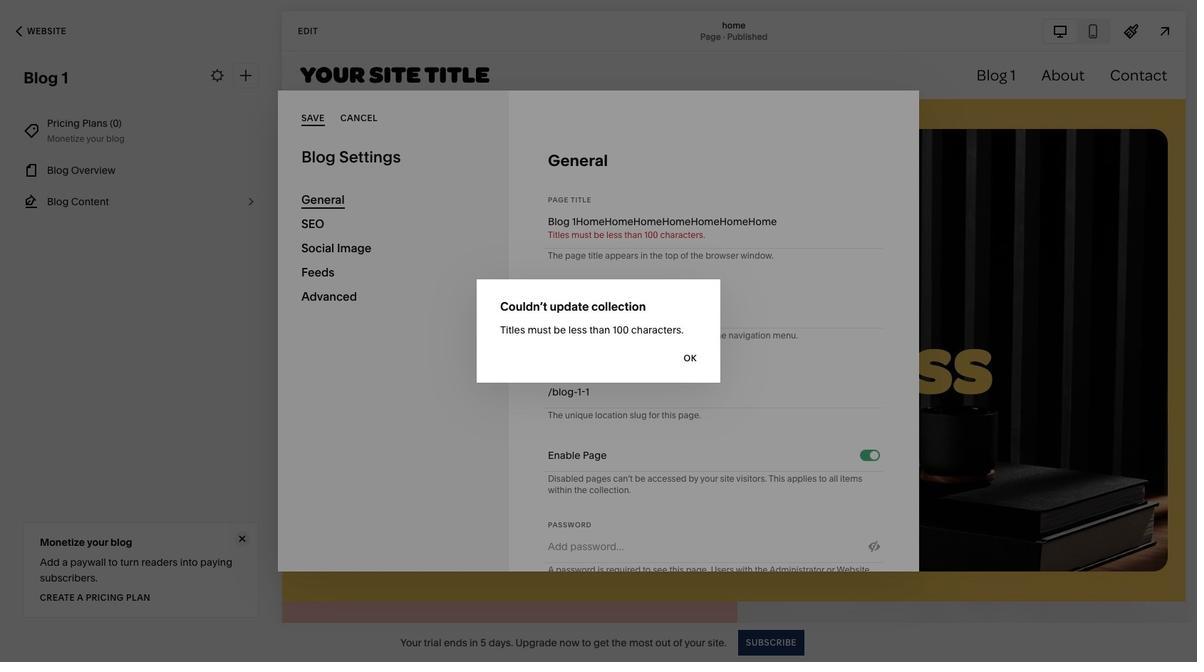 Task type: locate. For each thing, give the bounding box(es) containing it.
chevron small right image
[[243, 194, 259, 210]]

style image
[[1124, 23, 1139, 39]]

site preview image
[[1157, 23, 1173, 39]]

settings image
[[210, 68, 225, 83]]

cross small image
[[234, 531, 250, 547]]

tab list
[[1044, 20, 1110, 42]]

dialog
[[278, 91, 919, 587], [477, 279, 720, 383]]

tag image
[[24, 123, 39, 139]]

page image
[[24, 162, 39, 178]]



Task type: describe. For each thing, give the bounding box(es) containing it.
passwordhide icon image
[[869, 541, 880, 552]]

desktop image
[[1053, 23, 1068, 39]]

blog image
[[24, 194, 39, 210]]

plus image
[[238, 68, 254, 83]]

Navigation Title text field
[[548, 296, 880, 328]]

Password password field
[[548, 531, 861, 562]]

URL Slug text field
[[552, 376, 880, 408]]

Page Title text field
[[548, 206, 880, 237]]

mobile image
[[1085, 23, 1101, 39]]



Task type: vqa. For each thing, say whether or not it's contained in the screenshot.
cross large ICON
no



